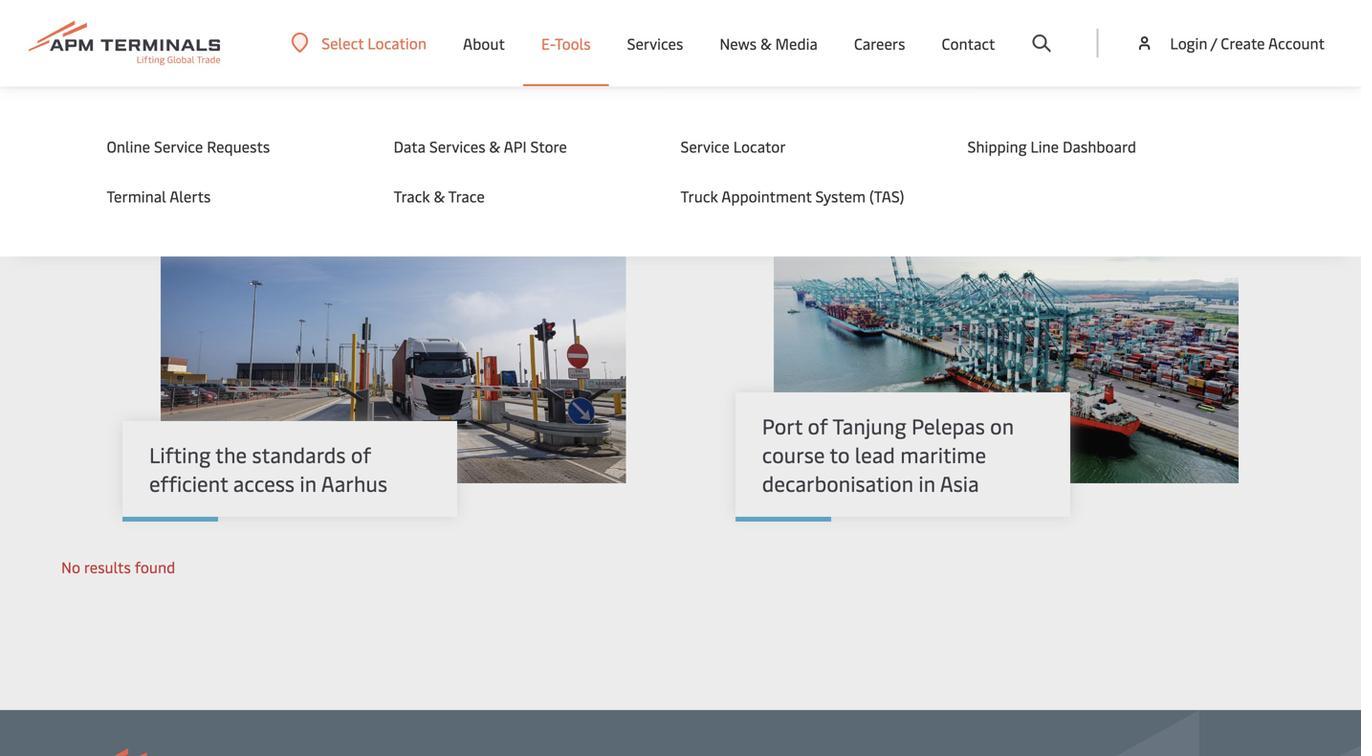 Task type: describe. For each thing, give the bounding box(es) containing it.
in inside port of tanjung pelepas on course to lead maritime decarbonisation in asia
[[919, 469, 936, 497]]

to
[[830, 440, 850, 469]]

news & media
[[720, 33, 818, 53]]

efficient
[[149, 469, 228, 497]]

lifting the standards of efficient access in aarhus
[[149, 440, 388, 497]]

data services & api store
[[394, 136, 567, 156]]

select location
[[322, 33, 427, 53]]

1 service from the left
[[154, 136, 203, 156]]

news
[[720, 33, 757, 53]]

store
[[531, 136, 567, 156]]

apmt footer logo image
[[61, 749, 343, 756]]

select
[[322, 33, 364, 53]]

contact
[[942, 33, 996, 53]]

lead
[[855, 440, 896, 469]]

login / create account
[[1171, 33, 1326, 53]]

terminal alerts link
[[107, 186, 356, 207]]

system
[[816, 186, 866, 206]]

services button
[[628, 0, 684, 86]]

location
[[368, 33, 427, 53]]

230928 aarhus gate 1600 image
[[161, 204, 626, 484]]

select location button
[[291, 32, 427, 53]]

& for media
[[761, 33, 772, 53]]

no results found
[[61, 557, 175, 577]]

track & trace
[[394, 186, 485, 206]]

requests
[[207, 136, 270, 156]]

online
[[107, 136, 150, 156]]

0 vertical spatial services
[[628, 33, 684, 53]]

alerts
[[170, 186, 211, 206]]

careers button
[[855, 0, 906, 86]]

/
[[1212, 33, 1218, 53]]

tanjung
[[833, 412, 907, 440]]

shipping line dashboard link
[[968, 136, 1217, 157]]

data services & api store link
[[394, 136, 643, 157]]

shipping
[[968, 136, 1028, 156]]

0 horizontal spatial services
[[430, 136, 486, 156]]

service inside "link"
[[681, 136, 730, 156]]

lifting the standards of efficient access in aarhus link
[[149, 440, 431, 498]]

truck appointment system (tas)
[[681, 186, 905, 206]]

standards
[[252, 440, 346, 469]]

(tas)
[[870, 186, 905, 206]]

news & media button
[[720, 0, 818, 86]]

trace
[[449, 186, 485, 206]]

lifting
[[149, 440, 211, 469]]

port of tanjung pelepas on course to lead maritime decarbonisation in asia
[[763, 412, 1015, 497]]

contact button
[[942, 0, 996, 86]]

api
[[504, 136, 527, 156]]

asia
[[941, 469, 980, 497]]

the
[[216, 440, 247, 469]]

no
[[61, 557, 80, 577]]

found
[[135, 557, 175, 577]]



Task type: locate. For each thing, give the bounding box(es) containing it.
in down standards
[[300, 469, 317, 497]]

services
[[628, 33, 684, 53], [430, 136, 486, 156]]

truck appointment system (tas) link
[[681, 186, 930, 207]]

1 vertical spatial services
[[430, 136, 486, 156]]

1 horizontal spatial of
[[808, 412, 829, 440]]

& left api
[[489, 136, 501, 156]]

1 in from the left
[[300, 469, 317, 497]]

port
[[763, 412, 803, 440]]

0 horizontal spatial in
[[300, 469, 317, 497]]

data
[[394, 136, 426, 156]]

e-tools
[[542, 33, 591, 53]]

shipping line dashboard
[[968, 136, 1137, 156]]

course
[[763, 440, 825, 469]]

maritime
[[901, 440, 987, 469]]

tools
[[555, 33, 591, 53]]

0 vertical spatial of
[[808, 412, 829, 440]]

decarbonisation
[[763, 469, 914, 497]]

about
[[463, 33, 505, 53]]

media
[[776, 33, 818, 53]]

&
[[761, 33, 772, 53], [489, 136, 501, 156], [434, 186, 445, 206]]

terminal alerts
[[107, 186, 211, 206]]

appointment
[[722, 186, 812, 206]]

dashboard
[[1063, 136, 1137, 156]]

2 vertical spatial &
[[434, 186, 445, 206]]

1 vertical spatial of
[[351, 440, 371, 469]]

service up the truck
[[681, 136, 730, 156]]

0 horizontal spatial service
[[154, 136, 203, 156]]

login / create account link
[[1136, 0, 1326, 86]]

truck
[[681, 186, 719, 206]]

service locator link
[[681, 136, 930, 157]]

service
[[154, 136, 203, 156], [681, 136, 730, 156]]

liberia mhc2 1600 image
[[123, 0, 914, 156]]

of right port
[[808, 412, 829, 440]]

pelepas
[[912, 412, 986, 440]]

220112 ptp to invest image
[[774, 204, 1239, 484]]

0 vertical spatial &
[[761, 33, 772, 53]]

account
[[1269, 33, 1326, 53]]

1 horizontal spatial &
[[489, 136, 501, 156]]

track & trace link
[[394, 186, 643, 207]]

access
[[233, 469, 295, 497]]

terminal
[[107, 186, 166, 206]]

locator
[[734, 136, 786, 156]]

aarhus
[[321, 469, 388, 497]]

1 vertical spatial &
[[489, 136, 501, 156]]

of inside port of tanjung pelepas on course to lead maritime decarbonisation in asia
[[808, 412, 829, 440]]

2 horizontal spatial &
[[761, 33, 772, 53]]

line
[[1031, 136, 1060, 156]]

track
[[394, 186, 430, 206]]

online service requests link
[[107, 136, 356, 157]]

login
[[1171, 33, 1208, 53]]

service locator
[[681, 136, 786, 156]]

0 horizontal spatial of
[[351, 440, 371, 469]]

in inside lifting the standards of efficient access in aarhus
[[300, 469, 317, 497]]

of
[[808, 412, 829, 440], [351, 440, 371, 469]]

1 horizontal spatial service
[[681, 136, 730, 156]]

2 service from the left
[[681, 136, 730, 156]]

1 horizontal spatial services
[[628, 33, 684, 53]]

& right news
[[761, 33, 772, 53]]

in left asia
[[919, 469, 936, 497]]

of up aarhus
[[351, 440, 371, 469]]

online service requests
[[107, 136, 270, 156]]

careers
[[855, 33, 906, 53]]

results
[[84, 557, 131, 577]]

about button
[[463, 0, 505, 86]]

& inside popup button
[[761, 33, 772, 53]]

e-
[[542, 33, 555, 53]]

in
[[300, 469, 317, 497], [919, 469, 936, 497]]

create
[[1222, 33, 1266, 53]]

0 horizontal spatial &
[[434, 186, 445, 206]]

2 in from the left
[[919, 469, 936, 497]]

e-tools button
[[542, 0, 591, 86]]

port of tanjung pelepas on course to lead maritime decarbonisation in asia link
[[763, 412, 1044, 498]]

& for trace
[[434, 186, 445, 206]]

services right tools
[[628, 33, 684, 53]]

on
[[991, 412, 1015, 440]]

of inside lifting the standards of efficient access in aarhus
[[351, 440, 371, 469]]

& left trace
[[434, 186, 445, 206]]

services right data
[[430, 136, 486, 156]]

1 horizontal spatial in
[[919, 469, 936, 497]]

service right the online
[[154, 136, 203, 156]]



Task type: vqa. For each thing, say whether or not it's contained in the screenshot.
LIFTING THE STANDARDS OF EFFICIENT ACCESS IN AARHUS link
yes



